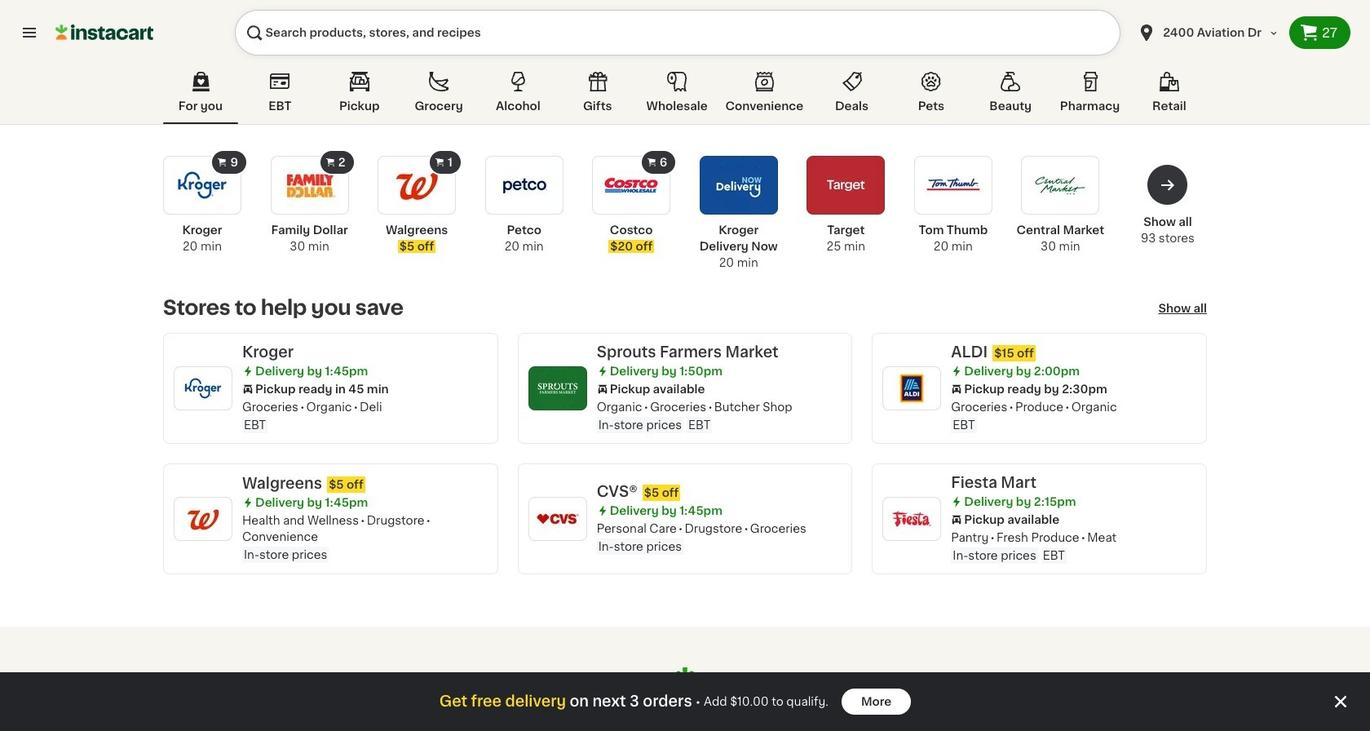 Task type: describe. For each thing, give the bounding box(es) containing it.
cvs® logo image
[[536, 497, 580, 541]]

tom thumb image
[[924, 156, 983, 215]]

kroger image
[[173, 156, 232, 215]]

family dollar image
[[280, 156, 339, 215]]

get free delivery on next 3 orders region
[[0, 672, 1371, 731]]

target image
[[817, 156, 876, 215]]

aldi logo image
[[890, 366, 934, 410]]

kroger delivery now image
[[710, 156, 768, 215]]

central market image
[[1032, 156, 1090, 215]]

petco image
[[495, 156, 554, 215]]



Task type: locate. For each thing, give the bounding box(es) containing it.
tab panel
[[155, 149, 1216, 574]]

None search field
[[235, 10, 1121, 55]]

shop categories tab list
[[163, 69, 1207, 124]]

instacart image
[[55, 23, 153, 42]]

fiesta mart logo image
[[890, 497, 934, 541]]

kroger logo image
[[181, 366, 225, 410]]

walgreens image
[[388, 156, 446, 215]]

Search field
[[235, 10, 1121, 55]]

costco image
[[602, 156, 661, 215]]

walgreens logo image
[[181, 497, 225, 541]]

sprouts farmers market logo image
[[536, 366, 580, 410]]



Task type: vqa. For each thing, say whether or not it's contained in the screenshot.
Kroger Delivery Now image
yes



